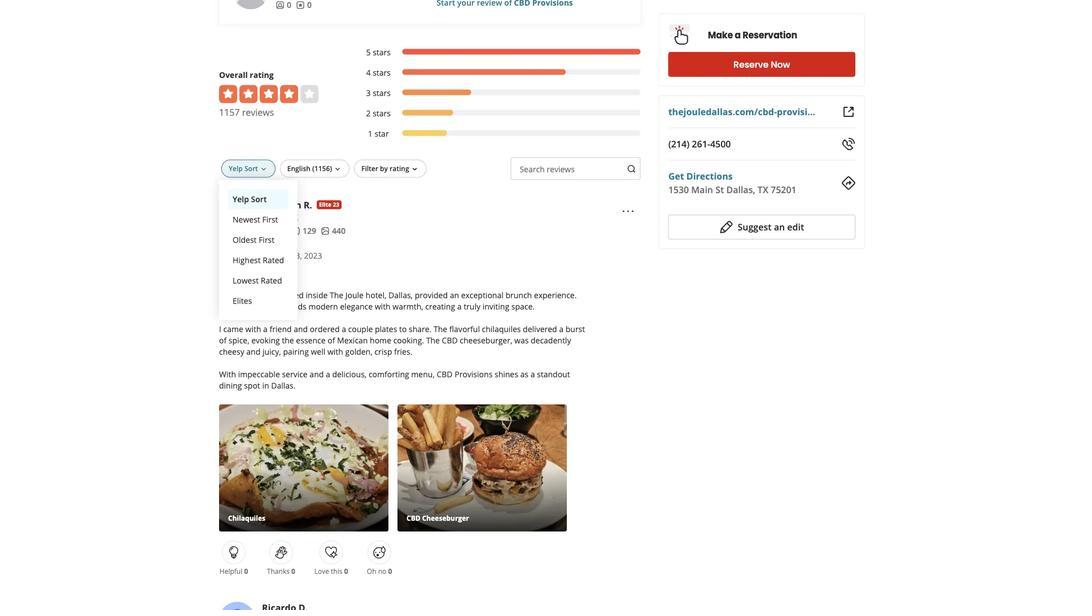 Task type: vqa. For each thing, say whether or not it's contained in the screenshot.
stars
yes



Task type: locate. For each thing, give the bounding box(es) containing it.
stars inside filter reviews by 5 stars rating element
[[373, 47, 391, 58]]

0 horizontal spatial 16 chevron down v2 image
[[259, 165, 268, 174]]

standout
[[537, 369, 571, 380]]

0 vertical spatial 16 friends v2 image
[[276, 1, 285, 10]]

(1156)
[[312, 164, 332, 173]]

elite
[[319, 201, 332, 209]]

shines
[[495, 369, 519, 380]]

1 horizontal spatial 16 chevron down v2 image
[[411, 165, 420, 174]]

reviews element containing 129
[[292, 225, 316, 237]]

75201
[[771, 184, 797, 196]]

flavorful
[[450, 324, 480, 334]]

1 stars from the top
[[373, 47, 391, 58]]

yelp up yelp sort button
[[229, 164, 243, 173]]

1 vertical spatial and
[[247, 346, 261, 357]]

4 star rating image
[[219, 85, 319, 103], [219, 250, 280, 261]]

16 chevron down v2 image inside filter by rating dropdown button
[[411, 165, 420, 174]]

stars up star at the top left of the page
[[373, 108, 391, 119]]

reviews for search reviews
[[547, 164, 575, 175]]

0 vertical spatial reviews element
[[296, 0, 312, 11]]

0
[[244, 567, 248, 576], [292, 567, 295, 576], [344, 567, 348, 576], [388, 567, 392, 576]]

reviews element
[[296, 0, 312, 11], [292, 225, 316, 237]]

thejouledallas.com/cbd-provisi… link
[[669, 106, 816, 118]]

first up 300
[[262, 214, 278, 225]]

16 friends v2 image
[[276, 1, 285, 10], [262, 227, 271, 236]]

plates
[[375, 324, 397, 334]]

(0 reactions) element right helpful
[[244, 567, 248, 576]]

friends element
[[276, 0, 292, 11], [262, 225, 287, 237]]

elite 23 link
[[317, 200, 342, 209]]

rating right by
[[390, 164, 409, 173]]

this
[[331, 567, 343, 576]]

cbd inside i came with a friend and ordered a couple plates to share. the flavorful chilaquiles delivered a burst of spice, evoking the essence of mexican home cooking. the cbd cheeseburger, was decadently cheesy and juicy, pairing well with golden, crisp fries.
[[442, 335, 458, 346]]

yelp sort up newest
[[233, 194, 267, 205]]

0 vertical spatial 2
[[366, 108, 371, 119]]

evoking
[[252, 335, 280, 346]]

1 4 star rating image from the top
[[219, 85, 319, 103]]

1 horizontal spatial 2
[[366, 108, 371, 119]]

3 (0 reactions) element from the left
[[344, 567, 348, 576]]

4 star rating image down oldest first
[[219, 250, 280, 261]]

2 stars from the top
[[373, 67, 391, 78]]

cbd inside cbd provisions, tucked inside the joule hotel, dallas, provided an exceptional brunch experience. the atmosphere blends modern elegance with warmth, creating a truly inviting space.
[[219, 290, 235, 300]]

1 horizontal spatial tx
[[758, 184, 769, 196]]

1 horizontal spatial of
[[328, 335, 335, 346]]

1 vertical spatial yelp sort
[[233, 194, 267, 205]]

yelp sort inside button
[[233, 194, 267, 205]]

cheesy
[[219, 346, 245, 357]]

dallas, up warmth,
[[389, 290, 413, 300]]

1 vertical spatial first
[[259, 235, 275, 245]]

2 left photos
[[231, 268, 234, 278]]

a left delicious,
[[326, 369, 330, 380]]

0 vertical spatial reviews
[[242, 106, 274, 118]]

sort up yelp sort button
[[245, 164, 258, 173]]

cbd inside with impeccable service and a delicious, comforting menu, cbd provisions shines as a standout dining spot in dallas.
[[437, 369, 453, 380]]

and up essence
[[294, 324, 308, 334]]

filter reviews by 5 stars rating element
[[355, 47, 641, 58]]

0 right helpful
[[244, 567, 248, 576]]

dallas, inside get directions 1530 main st dallas, tx 75201
[[727, 184, 756, 196]]

4 stars from the top
[[373, 108, 391, 119]]

yelp sort inside dropdown button
[[229, 164, 258, 173]]

1 vertical spatial reviews element
[[292, 225, 316, 237]]

rating right overall
[[250, 70, 274, 80]]

1 vertical spatial cbd
[[442, 335, 458, 346]]

0 vertical spatial cbd
[[219, 290, 235, 300]]

rated inside button
[[261, 275, 282, 286]]

0 vertical spatial yelp
[[229, 164, 243, 173]]

well
[[311, 346, 326, 357]]

impeccable
[[238, 369, 280, 380]]

solomon
[[262, 199, 302, 211]]

0 right the no
[[388, 567, 392, 576]]

elegance
[[340, 301, 373, 312]]

stars for 5 stars
[[373, 47, 391, 58]]

reserve now link
[[669, 52, 856, 77]]

16 chevron down v2 image for yelp sort
[[259, 165, 268, 174]]

1 vertical spatial 2
[[231, 268, 234, 278]]

cbd right menu,
[[437, 369, 453, 380]]

came
[[224, 324, 243, 334]]

reviews right 1157
[[242, 106, 274, 118]]

austin,
[[262, 212, 287, 223]]

1 vertical spatial reviews
[[547, 164, 575, 175]]

1 horizontal spatial an
[[775, 221, 786, 233]]

comforting
[[369, 369, 410, 380]]

0 vertical spatial tx
[[758, 184, 769, 196]]

with up evoking
[[246, 324, 261, 334]]

i came with a friend and ordered a couple plates to share. the flavorful chilaquiles delivered a burst of spice, evoking the essence of mexican home cooking. the cbd cheeseburger, was decadently cheesy and juicy, pairing well with golden, crisp fries.
[[219, 324, 586, 357]]

stars right 3
[[373, 88, 391, 98]]

yelp for yelp sort dropdown button
[[229, 164, 243, 173]]

2 photos link
[[231, 268, 260, 278]]

1 vertical spatial sort
[[251, 194, 267, 205]]

reviews element for bottommost 16 friends v2 image
[[292, 225, 316, 237]]

tx inside get directions 1530 main st dallas, tx 75201
[[758, 184, 769, 196]]

(0 reactions) element right the no
[[388, 567, 392, 576]]

0 vertical spatial with
[[375, 301, 391, 312]]

300
[[273, 226, 287, 236]]

love
[[315, 567, 329, 576]]

with impeccable service and a delicious, comforting menu, cbd provisions shines as a standout dining spot in dallas.
[[219, 369, 571, 391]]

and right service at the left of the page
[[310, 369, 324, 380]]

16 chevron down v2 image up yelp sort button
[[259, 165, 268, 174]]

english (1156) button
[[280, 160, 350, 178]]

a left truly
[[458, 301, 462, 312]]

rated left jul
[[263, 255, 284, 266]]

stars right 5
[[373, 47, 391, 58]]

first inside button
[[262, 214, 278, 225]]

reviews right search
[[547, 164, 575, 175]]

first for newest first
[[262, 214, 278, 225]]

2
[[366, 108, 371, 119], [231, 268, 234, 278]]

1 vertical spatial friends element
[[262, 225, 287, 237]]

2 vertical spatial cbd
[[437, 369, 453, 380]]

0 horizontal spatial dallas,
[[389, 290, 413, 300]]

4 star rating image up 1157 reviews
[[219, 85, 319, 103]]

the
[[282, 335, 294, 346]]

with right well
[[328, 346, 344, 357]]

(0 reactions) element right "this"
[[344, 567, 348, 576]]

1 horizontal spatial and
[[294, 324, 308, 334]]

0 horizontal spatial tx
[[289, 212, 298, 223]]

cbd down lowest
[[219, 290, 235, 300]]

cbd down "flavorful"
[[442, 335, 458, 346]]

couple
[[348, 324, 373, 334]]

(0 reactions) element right thanks
[[292, 567, 295, 576]]

16 review v2 image for reviews element containing 129
[[292, 227, 301, 236]]

as
[[521, 369, 529, 380]]

1 vertical spatial tx
[[289, 212, 298, 223]]

2 16 chevron down v2 image from the left
[[411, 165, 420, 174]]

yelp for yelp sort button
[[233, 194, 249, 205]]

1 16 chevron down v2 image from the left
[[259, 165, 268, 174]]

friends element for 16 review v2 image corresponding to reviews element containing 129
[[262, 225, 287, 237]]

of
[[219, 335, 227, 346], [328, 335, 335, 346]]

a up mexican
[[342, 324, 346, 334]]

helpful 0
[[220, 567, 248, 576]]

0 vertical spatial yelp sort
[[229, 164, 258, 173]]

1 horizontal spatial rating
[[390, 164, 409, 173]]

2 down 3
[[366, 108, 371, 119]]

yelp sort
[[229, 164, 258, 173], [233, 194, 267, 205]]

suggest an edit
[[738, 221, 805, 233]]

4 star rating image for 1157 reviews
[[219, 85, 319, 103]]

tx left 75201
[[758, 184, 769, 196]]

1 vertical spatial dallas,
[[389, 290, 413, 300]]

1 horizontal spatial reviews
[[547, 164, 575, 175]]

the up modern
[[330, 290, 344, 300]]

home
[[370, 335, 392, 346]]

0 right "this"
[[344, 567, 348, 576]]

dining
[[219, 380, 242, 391]]

4 star rating image for jul 3, 2023
[[219, 250, 280, 261]]

jul 3, 2023
[[285, 250, 322, 261]]

blends
[[282, 301, 307, 312]]

0 vertical spatial 4 star rating image
[[219, 85, 319, 103]]

first down newest first button
[[259, 235, 275, 245]]

2 vertical spatial and
[[310, 369, 324, 380]]

hotel,
[[366, 290, 387, 300]]

2 horizontal spatial and
[[310, 369, 324, 380]]

129
[[303, 226, 316, 236]]

0 vertical spatial first
[[262, 214, 278, 225]]

stars
[[373, 47, 391, 58], [373, 67, 391, 78], [373, 88, 391, 98], [373, 108, 391, 119]]

an left edit
[[775, 221, 786, 233]]

2 horizontal spatial with
[[375, 301, 391, 312]]

of down i at bottom left
[[219, 335, 227, 346]]

sort inside dropdown button
[[245, 164, 258, 173]]

the right share.
[[434, 324, 448, 334]]

experience.
[[534, 290, 577, 300]]

2 4 star rating image from the top
[[219, 250, 280, 261]]

2 (0 reactions) element from the left
[[292, 567, 295, 576]]

the
[[330, 290, 344, 300], [219, 301, 233, 312], [434, 324, 448, 334], [426, 335, 440, 346]]

16 review v2 image
[[296, 1, 305, 10], [292, 227, 301, 236]]

a
[[735, 29, 741, 42], [458, 301, 462, 312], [263, 324, 268, 334], [342, 324, 346, 334], [560, 324, 564, 334], [326, 369, 330, 380], [531, 369, 535, 380]]

with
[[375, 301, 391, 312], [246, 324, 261, 334], [328, 346, 344, 357]]

the up i at bottom left
[[219, 301, 233, 312]]

2 of from the left
[[328, 335, 335, 346]]

stars inside filter reviews by 2 stars rating element
[[373, 108, 391, 119]]

a right make
[[735, 29, 741, 42]]

0 vertical spatial rating
[[250, 70, 274, 80]]

rated inside button
[[263, 255, 284, 266]]

sort for yelp sort button
[[251, 194, 267, 205]]

rated up provisions,
[[261, 275, 282, 286]]

fries.
[[394, 346, 413, 357]]

of down ordered
[[328, 335, 335, 346]]

first
[[262, 214, 278, 225], [259, 235, 275, 245]]

1 vertical spatial 16 review v2 image
[[292, 227, 301, 236]]

sort inside button
[[251, 194, 267, 205]]

with inside cbd provisions, tucked inside the joule hotel, dallas, provided an exceptional brunch experience. the atmosphere blends modern elegance with warmth, creating a truly inviting space.
[[375, 301, 391, 312]]

sort for yelp sort dropdown button
[[245, 164, 258, 173]]

photo of solomon r. image
[[219, 199, 255, 235]]

reservation
[[743, 29, 798, 42]]

chilaquiles
[[482, 324, 521, 334]]

0 vertical spatial an
[[775, 221, 786, 233]]

24 pencil v2 image
[[720, 220, 734, 234]]

0 vertical spatial rated
[[263, 255, 284, 266]]

yelp up newest
[[233, 194, 249, 205]]

tx down solomon r.
[[289, 212, 298, 223]]

oldest first
[[233, 235, 275, 245]]

cheeseburger,
[[460, 335, 513, 346]]

  text field
[[511, 157, 641, 180]]

24 phone v2 image
[[843, 137, 856, 151]]

1 vertical spatial rated
[[261, 275, 282, 286]]

search image
[[628, 164, 637, 173]]

solomon r. link
[[262, 199, 312, 211]]

dallas, right st
[[727, 184, 756, 196]]

yelp
[[229, 164, 243, 173], [233, 194, 249, 205]]

1 vertical spatial 4 star rating image
[[219, 250, 280, 261]]

16 review v2 image for 16 friends v2 image to the right's reviews element
[[296, 1, 305, 10]]

yelp sort for yelp sort dropdown button
[[229, 164, 258, 173]]

ordered
[[310, 324, 340, 334]]

3 stars from the top
[[373, 88, 391, 98]]

1 vertical spatial rating
[[390, 164, 409, 173]]

rated
[[263, 255, 284, 266], [261, 275, 282, 286]]

stars for 3 stars
[[373, 88, 391, 98]]

creating
[[426, 301, 456, 312]]

lowest rated
[[233, 275, 282, 286]]

friends element containing 300
[[262, 225, 287, 237]]

stars right 4
[[373, 67, 391, 78]]

1 (0 reactions) element from the left
[[244, 567, 248, 576]]

16 chevron down v2 image
[[259, 165, 268, 174], [411, 165, 420, 174]]

16 chevron down v2 image inside yelp sort dropdown button
[[259, 165, 268, 174]]

(0 reactions) element
[[244, 567, 248, 576], [292, 567, 295, 576], [344, 567, 348, 576], [388, 567, 392, 576]]

with down hotel,
[[375, 301, 391, 312]]

1 horizontal spatial dallas,
[[727, 184, 756, 196]]

0 horizontal spatial 2
[[231, 268, 234, 278]]

1 vertical spatial yelp
[[233, 194, 249, 205]]

0 vertical spatial dallas,
[[727, 184, 756, 196]]

reserve now
[[734, 58, 791, 71]]

search
[[520, 164, 545, 175]]

stars inside the filter reviews by 4 stars rating element
[[373, 67, 391, 78]]

sort up newest first button
[[251, 194, 267, 205]]

yelp inside yelp sort dropdown button
[[229, 164, 243, 173]]

4 (0 reactions) element from the left
[[388, 567, 392, 576]]

0 vertical spatial sort
[[245, 164, 258, 173]]

2 vertical spatial with
[[328, 346, 344, 357]]

elite 23 austin, tx
[[262, 201, 340, 223]]

0 right thanks
[[292, 567, 295, 576]]

0 vertical spatial and
[[294, 324, 308, 334]]

filter reviews by 2 stars rating element
[[355, 108, 641, 119]]

the down share.
[[426, 335, 440, 346]]

with
[[219, 369, 236, 380]]

0 horizontal spatial reviews
[[242, 106, 274, 118]]

16 chevron down v2 image right 'filter by rating'
[[411, 165, 420, 174]]

0 horizontal spatial of
[[219, 335, 227, 346]]

stars for 4 stars
[[373, 67, 391, 78]]

1 vertical spatial with
[[246, 324, 261, 334]]

0 horizontal spatial 16 friends v2 image
[[262, 227, 271, 236]]

1 vertical spatial 16 friends v2 image
[[262, 227, 271, 236]]

and down evoking
[[247, 346, 261, 357]]

0 vertical spatial friends element
[[276, 0, 292, 11]]

dallas, inside cbd provisions, tucked inside the joule hotel, dallas, provided an exceptional brunch experience. the atmosphere blends modern elegance with warmth, creating a truly inviting space.
[[389, 290, 413, 300]]

modern
[[309, 301, 338, 312]]

highest rated button
[[228, 250, 289, 271]]

rated for lowest rated
[[261, 275, 282, 286]]

oh no 0
[[367, 567, 392, 576]]

crisp
[[375, 346, 392, 357]]

an up creating
[[450, 290, 459, 300]]

provisi…
[[778, 106, 816, 118]]

first inside button
[[259, 235, 275, 245]]

friends element for 16 review v2 image for 16 friends v2 image to the right's reviews element
[[276, 0, 292, 11]]

yelp inside yelp sort button
[[233, 194, 249, 205]]

stars inside filter reviews by 3 stars rating element
[[373, 88, 391, 98]]

1 vertical spatial an
[[450, 290, 459, 300]]

yelp sort up yelp sort button
[[229, 164, 258, 173]]

service
[[282, 369, 308, 380]]

1 of from the left
[[219, 335, 227, 346]]

23
[[333, 201, 340, 209]]

0 vertical spatial 16 review v2 image
[[296, 1, 305, 10]]

0 horizontal spatial an
[[450, 290, 459, 300]]

(0 reactions) element for helpful 0
[[244, 567, 248, 576]]

filter by rating
[[362, 164, 409, 173]]

by
[[380, 164, 388, 173]]



Task type: describe. For each thing, give the bounding box(es) containing it.
a inside cbd provisions, tucked inside the joule hotel, dallas, provided an exceptional brunch experience. the atmosphere blends modern elegance with warmth, creating a truly inviting space.
[[458, 301, 462, 312]]

(0 reactions) element for thanks 0
[[292, 567, 295, 576]]

newest first button
[[228, 209, 289, 230]]

star
[[375, 128, 389, 139]]

yelp sort button
[[222, 160, 276, 178]]

a right the as
[[531, 369, 535, 380]]

5
[[366, 47, 371, 58]]

thanks 0
[[267, 567, 295, 576]]

stars for 2 stars
[[373, 108, 391, 119]]

english
[[287, 164, 311, 173]]

love this 0
[[315, 567, 348, 576]]

to
[[399, 324, 407, 334]]

make a reservation
[[708, 29, 798, 42]]

st
[[716, 184, 725, 196]]

440
[[332, 226, 346, 236]]

highest
[[233, 255, 261, 266]]

0 horizontal spatial rating
[[250, 70, 274, 80]]

a up evoking
[[263, 324, 268, 334]]

16 chevron down v2 image for filter by rating
[[411, 165, 420, 174]]

(214) 261-4500
[[669, 138, 731, 150]]

juicy,
[[263, 346, 281, 357]]

burst
[[566, 324, 586, 334]]

highest rated
[[233, 255, 284, 266]]

1530
[[669, 184, 689, 196]]

menu image
[[622, 204, 636, 218]]

now
[[771, 58, 791, 71]]

an inside cbd provisions, tucked inside the joule hotel, dallas, provided an exceptional brunch experience. the atmosphere blends modern elegance with warmth, creating a truly inviting space.
[[450, 290, 459, 300]]

share.
[[409, 324, 432, 334]]

elites button
[[228, 291, 289, 311]]

1 star
[[368, 128, 389, 139]]

an inside suggest an edit button
[[775, 221, 786, 233]]

rating inside dropdown button
[[390, 164, 409, 173]]

2 0 from the left
[[292, 567, 295, 576]]

jul
[[285, 250, 294, 261]]

get directions link
[[669, 170, 733, 182]]

0 horizontal spatial with
[[246, 324, 261, 334]]

3 stars
[[366, 88, 391, 98]]

atmosphere
[[235, 301, 280, 312]]

provided
[[415, 290, 448, 300]]

3
[[366, 88, 371, 98]]

4
[[366, 67, 371, 78]]

filter reviews by 1 star rating element
[[355, 128, 641, 139]]

(0 reactions) element for oh no 0
[[388, 567, 392, 576]]

reviews element for 16 friends v2 image to the right
[[296, 0, 312, 11]]

in
[[262, 380, 269, 391]]

261-
[[692, 138, 711, 150]]

delicious,
[[332, 369, 367, 380]]

friend
[[270, 324, 292, 334]]

newest first
[[233, 214, 278, 225]]

spot
[[244, 380, 260, 391]]

1 horizontal spatial 16 friends v2 image
[[276, 1, 285, 10]]

5 stars
[[366, 47, 391, 58]]

2 photos
[[231, 268, 260, 278]]

elites
[[233, 296, 252, 306]]

provisions,
[[237, 290, 277, 300]]

1 horizontal spatial with
[[328, 346, 344, 357]]

1 0 from the left
[[244, 567, 248, 576]]

no
[[378, 567, 387, 576]]

exceptional
[[461, 290, 504, 300]]

16 chevron down v2 image
[[333, 165, 342, 174]]

oh
[[367, 567, 377, 576]]

(0 reactions) element for love this 0
[[344, 567, 348, 576]]

3 0 from the left
[[344, 567, 348, 576]]

tx inside elite 23 austin, tx
[[289, 212, 298, 223]]

warmth,
[[393, 301, 424, 312]]

oldest
[[233, 235, 257, 245]]

provisions
[[455, 369, 493, 380]]

photos
[[236, 268, 260, 278]]

inside
[[306, 290, 328, 300]]

4 stars
[[366, 67, 391, 78]]

reviews for 1157 reviews
[[242, 106, 274, 118]]

rated for highest rated
[[263, 255, 284, 266]]

and inside with impeccable service and a delicious, comforting menu, cbd provisions shines as a standout dining spot in dallas.
[[310, 369, 324, 380]]

filter reviews by 4 stars rating element
[[355, 67, 641, 78]]

4 0 from the left
[[388, 567, 392, 576]]

16 photos v2 image
[[321, 227, 330, 236]]

filter
[[362, 164, 379, 173]]

get directions 1530 main st dallas, tx 75201
[[669, 170, 797, 196]]

solomon r.
[[262, 199, 312, 211]]

suggest
[[738, 221, 772, 233]]

1
[[368, 128, 373, 139]]

mexican
[[337, 335, 368, 346]]

24 directions v2 image
[[843, 176, 856, 190]]

2023
[[304, 250, 322, 261]]

1157 reviews
[[219, 106, 274, 118]]

brunch
[[506, 290, 532, 300]]

2 for 2 stars
[[366, 108, 371, 119]]

english (1156)
[[287, 164, 332, 173]]

r.
[[304, 199, 312, 211]]

overall
[[219, 70, 248, 80]]

24 external link v2 image
[[843, 105, 856, 119]]

helpful
[[220, 567, 243, 576]]

golden,
[[346, 346, 373, 357]]

yelp sort for yelp sort button
[[233, 194, 267, 205]]

space.
[[512, 301, 535, 312]]

2 stars
[[366, 108, 391, 119]]

1157
[[219, 106, 240, 118]]

first for oldest first
[[259, 235, 275, 245]]

was
[[515, 335, 529, 346]]

a left burst
[[560, 324, 564, 334]]

2 for 2 photos
[[231, 268, 234, 278]]

filter reviews by 3 stars rating element
[[355, 87, 641, 99]]

joule
[[346, 290, 364, 300]]

dallas.
[[271, 380, 296, 391]]

decadently
[[531, 335, 572, 346]]

oldest first button
[[228, 230, 289, 250]]

i
[[219, 324, 221, 334]]

photos element
[[321, 225, 346, 237]]

cbd provisions, tucked inside the joule hotel, dallas, provided an exceptional brunch experience. the atmosphere blends modern elegance with warmth, creating a truly inviting space.
[[219, 290, 577, 312]]

0 horizontal spatial and
[[247, 346, 261, 357]]

make
[[708, 29, 734, 42]]



